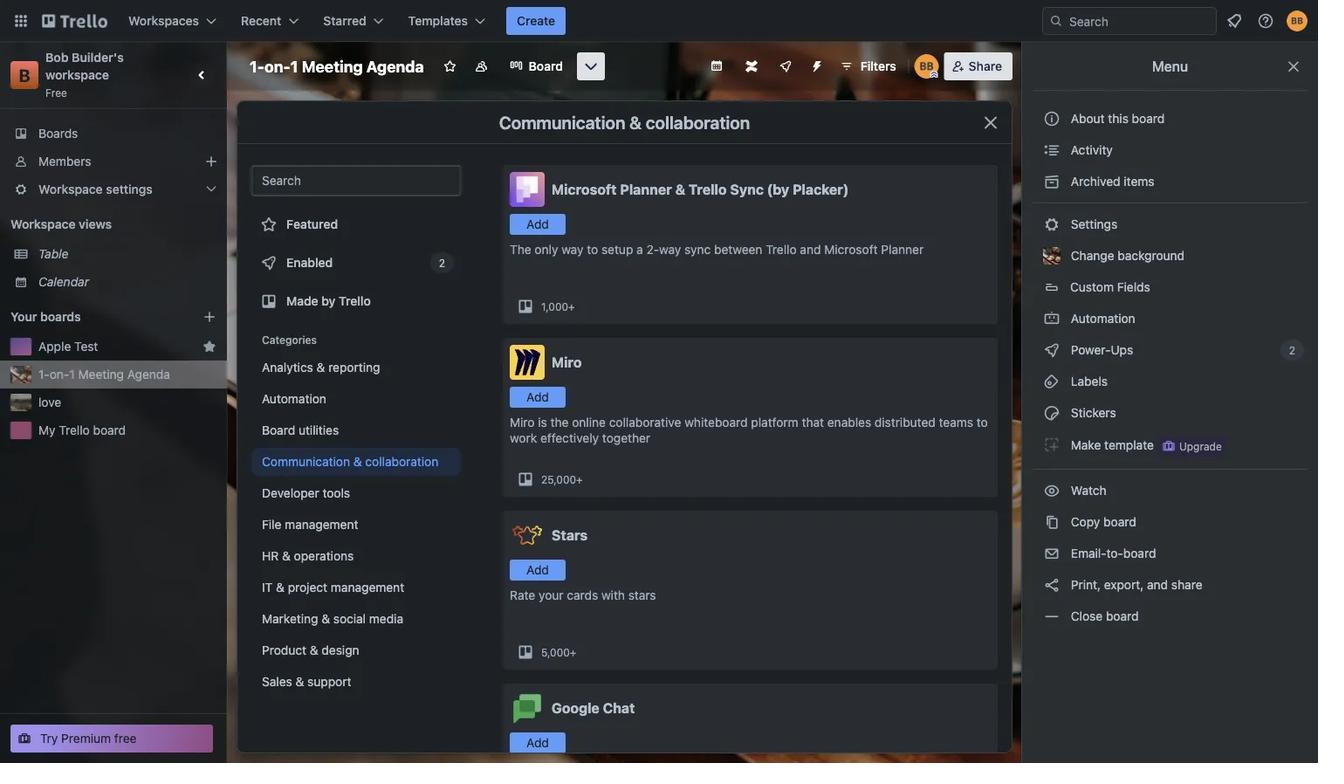 Task type: vqa. For each thing, say whether or not it's contained in the screenshot.
Add card
no



Task type: describe. For each thing, give the bounding box(es) containing it.
made by trello
[[286, 294, 371, 308]]

stars
[[629, 588, 657, 603]]

premium
[[61, 732, 111, 746]]

1 horizontal spatial microsoft
[[825, 242, 878, 257]]

add button for google chat
[[510, 733, 566, 754]]

sales
[[262, 675, 292, 689]]

background
[[1118, 248, 1185, 263]]

sm image for labels
[[1044, 373, 1061, 390]]

your
[[10, 310, 37, 324]]

activity link
[[1033, 136, 1308, 164]]

board for board utilities
[[262, 423, 295, 438]]

builder's
[[72, 50, 124, 65]]

open information menu image
[[1258, 12, 1275, 30]]

trello right "by"
[[339, 294, 371, 308]]

recent button
[[231, 7, 309, 35]]

archived items link
[[1033, 168, 1308, 196]]

sm image for copy board
[[1044, 514, 1061, 531]]

tools
[[323, 486, 350, 500]]

add for microsoft planner & trello sync (by placker)
[[527, 217, 549, 231]]

custom fields button
[[1033, 273, 1308, 301]]

microsoft planner & trello sync (by placker)
[[552, 181, 849, 198]]

add button for microsoft planner & trello sync (by placker)
[[510, 214, 566, 235]]

hr & operations
[[262, 549, 354, 563]]

1 horizontal spatial automation
[[1068, 311, 1136, 326]]

hr & operations link
[[252, 542, 461, 570]]

board down export,
[[1107, 609, 1139, 624]]

operations
[[294, 549, 354, 563]]

members link
[[0, 148, 227, 176]]

& for it & project management link
[[276, 580, 285, 595]]

sm image for make template
[[1044, 436, 1061, 453]]

project
[[288, 580, 328, 595]]

copy board
[[1068, 515, 1137, 529]]

file
[[262, 518, 282, 532]]

1- inside board name text box
[[250, 57, 265, 76]]

featured
[[286, 217, 338, 231]]

board for this
[[1133, 111, 1165, 126]]

close board
[[1068, 609, 1139, 624]]

meeting inside board name text box
[[302, 57, 363, 76]]

0 vertical spatial planner
[[620, 181, 672, 198]]

google chat
[[552, 700, 635, 717]]

filters
[[861, 59, 897, 73]]

confluence icon image
[[746, 60, 758, 72]]

developer
[[262, 486, 319, 500]]

2-
[[647, 242, 660, 257]]

5,000 +
[[542, 646, 577, 659]]

enables
[[828, 415, 872, 430]]

templates
[[409, 14, 468, 28]]

that
[[802, 415, 825, 430]]

settings
[[1068, 217, 1118, 231]]

starred
[[323, 14, 367, 28]]

about this board button
[[1033, 105, 1308, 133]]

teams
[[939, 415, 974, 430]]

about
[[1072, 111, 1105, 126]]

b
[[19, 65, 30, 85]]

cards
[[567, 588, 598, 603]]

with
[[602, 588, 625, 603]]

this
[[1109, 111, 1129, 126]]

enabled
[[286, 255, 333, 270]]

free
[[114, 732, 137, 746]]

& for product & design link
[[310, 643, 319, 658]]

rate your cards with stars
[[510, 588, 657, 603]]

1 vertical spatial management
[[331, 580, 405, 595]]

star or unstar board image
[[443, 59, 457, 73]]

1 horizontal spatial collaboration
[[646, 112, 751, 132]]

close board link
[[1033, 603, 1308, 631]]

change background link
[[1033, 242, 1308, 270]]

1 vertical spatial 1
[[69, 367, 75, 382]]

0 vertical spatial microsoft
[[552, 181, 617, 198]]

make
[[1072, 438, 1102, 452]]

2 way from the left
[[660, 242, 682, 257]]

bob builder's workspace link
[[45, 50, 127, 82]]

board for to-
[[1124, 546, 1157, 561]]

+ for microsoft planner & trello sync (by placker)
[[569, 300, 575, 313]]

bob builder's workspace free
[[45, 50, 127, 99]]

Search field
[[1064, 8, 1217, 34]]

miro for miro is the online collaborative whiteboard platform that enables distributed teams to work effectively together
[[510, 415, 535, 430]]

bob
[[45, 50, 69, 65]]

add button for stars
[[510, 560, 566, 581]]

power-ups
[[1068, 343, 1137, 357]]

board utilities link
[[252, 417, 461, 445]]

workspace navigation collapse icon image
[[190, 63, 215, 87]]

communication & collaboration inside communication & collaboration "link"
[[262, 455, 439, 469]]

product & design link
[[252, 637, 461, 665]]

file management
[[262, 518, 359, 532]]

board utilities
[[262, 423, 339, 438]]

trello right my
[[59, 423, 90, 438]]

work
[[510, 431, 537, 445]]

your
[[539, 588, 564, 603]]

labels link
[[1033, 368, 1308, 396]]

chat
[[603, 700, 635, 717]]

calendar link
[[38, 273, 217, 291]]

0 horizontal spatial automation
[[262, 392, 327, 406]]

about this board
[[1072, 111, 1165, 126]]

trello right between
[[766, 242, 797, 257]]

workspace visible image
[[475, 59, 489, 73]]

marketing & social media
[[262, 612, 404, 626]]

create button
[[507, 7, 566, 35]]

create
[[517, 14, 556, 28]]

it
[[262, 580, 273, 595]]

sales & support link
[[252, 668, 461, 696]]

effectively
[[541, 431, 599, 445]]

settings
[[106, 182, 153, 197]]

product
[[262, 643, 307, 658]]

close
[[1072, 609, 1103, 624]]

board for trello
[[93, 423, 126, 438]]

1 horizontal spatial communication
[[499, 112, 626, 132]]

communication inside communication & collaboration "link"
[[262, 455, 350, 469]]

boards
[[38, 126, 78, 141]]

file management link
[[252, 511, 461, 539]]

& for communication & collaboration "link"
[[354, 455, 362, 469]]

+ for miro
[[576, 473, 583, 486]]

items
[[1124, 174, 1155, 189]]

workspace for workspace settings
[[38, 182, 103, 197]]

custom
[[1071, 280, 1115, 294]]

love link
[[38, 394, 217, 411]]

calendar
[[38, 275, 89, 289]]

& for analytics & reporting link
[[317, 360, 325, 375]]

& for hr & operations link
[[282, 549, 291, 563]]

0 horizontal spatial 1-on-1 meeting agenda
[[38, 367, 170, 382]]

sm image for email-to-board
[[1044, 545, 1061, 562]]

0 horizontal spatial automation link
[[252, 385, 461, 413]]

watch link
[[1033, 477, 1308, 505]]

power ups image
[[779, 59, 793, 73]]

1 vertical spatial planner
[[882, 242, 924, 257]]

sm image for close board
[[1044, 608, 1061, 625]]

marketing & social media link
[[252, 605, 461, 633]]

support
[[308, 675, 352, 689]]

0 vertical spatial and
[[800, 242, 821, 257]]

change background
[[1068, 248, 1185, 263]]

export,
[[1105, 578, 1144, 592]]

apple test
[[38, 339, 98, 354]]

& for marketing & social media link
[[322, 612, 330, 626]]

to inside the miro is the online collaborative whiteboard platform that enables distributed teams to work effectively together
[[977, 415, 989, 430]]



Task type: locate. For each thing, give the bounding box(es) containing it.
way
[[562, 242, 584, 257], [660, 242, 682, 257]]

add button up only
[[510, 214, 566, 235]]

automation up the power-ups
[[1068, 311, 1136, 326]]

9 sm image from the top
[[1044, 545, 1061, 562]]

automation up "board utilities"
[[262, 392, 327, 406]]

2 vertical spatial +
[[570, 646, 577, 659]]

workspace for workspace views
[[10, 217, 76, 231]]

0 horizontal spatial to
[[587, 242, 598, 257]]

microsoft
[[552, 181, 617, 198], [825, 242, 878, 257]]

0 horizontal spatial 2
[[439, 257, 445, 269]]

1 horizontal spatial meeting
[[302, 57, 363, 76]]

workspace
[[45, 68, 109, 82]]

sm image left close
[[1044, 608, 1061, 625]]

25,000 +
[[542, 473, 583, 486]]

0 horizontal spatial communication & collaboration
[[262, 455, 439, 469]]

workspace up table on the left top
[[10, 217, 76, 231]]

1 horizontal spatial automation link
[[1033, 305, 1308, 333]]

0 vertical spatial agenda
[[367, 57, 424, 76]]

print, export, and share
[[1068, 578, 1203, 592]]

on- inside board name text box
[[265, 57, 291, 76]]

power-
[[1072, 343, 1111, 357]]

4 sm image from the top
[[1044, 310, 1061, 328]]

primary element
[[0, 0, 1319, 42]]

agenda left the star or unstar board icon
[[367, 57, 424, 76]]

miro down 1,000 +
[[552, 354, 582, 371]]

sm image inside activity link
[[1044, 141, 1061, 159]]

0 notifications image
[[1225, 10, 1246, 31]]

reporting
[[329, 360, 380, 375]]

copy board link
[[1033, 508, 1308, 536]]

automation
[[1068, 311, 1136, 326], [262, 392, 327, 406]]

trello
[[689, 181, 727, 198], [766, 242, 797, 257], [339, 294, 371, 308], [59, 423, 90, 438]]

5,000
[[542, 646, 570, 659]]

sm image inside print, export, and share link
[[1044, 576, 1061, 594]]

sm image inside 'stickers' 'link'
[[1044, 404, 1061, 422]]

sm image inside automation 'link'
[[1044, 310, 1061, 328]]

way right only
[[562, 242, 584, 257]]

Search text field
[[252, 165, 461, 197]]

sm image for activity
[[1044, 141, 1061, 159]]

templates button
[[398, 7, 496, 35]]

1 vertical spatial miro
[[510, 415, 535, 430]]

management down hr & operations link
[[331, 580, 405, 595]]

1 vertical spatial meeting
[[78, 367, 124, 382]]

0 vertical spatial communication
[[499, 112, 626, 132]]

custom fields
[[1071, 280, 1151, 294]]

1
[[291, 57, 298, 76], [69, 367, 75, 382]]

0 horizontal spatial communication
[[262, 455, 350, 469]]

board
[[529, 59, 563, 73], [262, 423, 295, 438]]

meeting down starred
[[302, 57, 363, 76]]

add
[[527, 217, 549, 231], [527, 390, 549, 404], [527, 563, 549, 577], [527, 736, 549, 750]]

1 horizontal spatial 2
[[1290, 344, 1296, 356]]

2 for enabled
[[439, 257, 445, 269]]

1 sm image from the top
[[1044, 436, 1061, 453]]

1 horizontal spatial miro
[[552, 354, 582, 371]]

sm image for settings
[[1044, 216, 1061, 233]]

add board image
[[203, 310, 217, 324]]

4 sm image from the top
[[1044, 608, 1061, 625]]

sm image inside email-to-board link
[[1044, 545, 1061, 562]]

make template
[[1068, 438, 1155, 452]]

3 sm image from the top
[[1044, 576, 1061, 594]]

analytics & reporting link
[[252, 354, 461, 382]]

sm image inside watch link
[[1044, 482, 1061, 500]]

1 vertical spatial communication
[[262, 455, 350, 469]]

sm image left copy
[[1044, 514, 1061, 531]]

0 horizontal spatial 1-
[[38, 367, 50, 382]]

1 vertical spatial 1-
[[38, 367, 50, 382]]

starred icon image
[[203, 340, 217, 354]]

communication up developer tools
[[262, 455, 350, 469]]

add button up is
[[510, 387, 566, 408]]

1 add from the top
[[527, 217, 549, 231]]

miro
[[552, 354, 582, 371], [510, 415, 535, 430]]

watch
[[1068, 483, 1111, 498]]

microsoft up setup
[[552, 181, 617, 198]]

product & design
[[262, 643, 360, 658]]

board up to-
[[1104, 515, 1137, 529]]

add for miro
[[527, 390, 549, 404]]

way left sync
[[660, 242, 682, 257]]

online
[[572, 415, 606, 430]]

board inside 'button'
[[1133, 111, 1165, 126]]

my trello board
[[38, 423, 126, 438]]

1-on-1 meeting agenda down starred
[[250, 57, 424, 76]]

7 sm image from the top
[[1044, 404, 1061, 422]]

automation link up board utilities "link"
[[252, 385, 461, 413]]

print,
[[1072, 578, 1101, 592]]

agenda
[[367, 57, 424, 76], [127, 367, 170, 382]]

sync
[[730, 181, 764, 198]]

1 horizontal spatial 1
[[291, 57, 298, 76]]

1 horizontal spatial board
[[529, 59, 563, 73]]

the
[[551, 415, 569, 430]]

microsoft down placker)
[[825, 242, 878, 257]]

4 add button from the top
[[510, 733, 566, 754]]

& inside 'sales & support' link
[[296, 675, 304, 689]]

Board name text field
[[241, 52, 433, 80]]

1 vertical spatial workspace
[[10, 217, 76, 231]]

1 vertical spatial 2
[[1290, 344, 1296, 356]]

0 vertical spatial communication & collaboration
[[499, 112, 751, 132]]

miro is the online collaborative whiteboard platform that enables distributed teams to work effectively together
[[510, 415, 989, 445]]

whiteboard
[[685, 415, 748, 430]]

2 add button from the top
[[510, 387, 566, 408]]

try premium free button
[[10, 725, 213, 753]]

bob builder (bobbuilder40) image
[[1287, 10, 1308, 31]]

this member is an admin of this board. image
[[931, 71, 939, 79]]

board inside "link"
[[262, 423, 295, 438]]

sm image
[[1044, 436, 1061, 453], [1044, 514, 1061, 531], [1044, 576, 1061, 594], [1044, 608, 1061, 625]]

a
[[637, 242, 643, 257]]

0 vertical spatial automation link
[[1033, 305, 1308, 333]]

back to home image
[[42, 7, 107, 35]]

add button for miro
[[510, 387, 566, 408]]

collaboration down board utilities "link"
[[365, 455, 439, 469]]

1 down 'recent' dropdown button
[[291, 57, 298, 76]]

agenda up love link in the left bottom of the page
[[127, 367, 170, 382]]

& inside marketing & social media link
[[322, 612, 330, 626]]

it & project management
[[262, 580, 405, 595]]

1 way from the left
[[562, 242, 584, 257]]

& inside it & project management link
[[276, 580, 285, 595]]

miro up work
[[510, 415, 535, 430]]

design
[[322, 643, 360, 658]]

b link
[[10, 61, 38, 89]]

rate
[[510, 588, 536, 603]]

copy
[[1072, 515, 1101, 529]]

0 vertical spatial meeting
[[302, 57, 363, 76]]

agenda inside board name text box
[[367, 57, 424, 76]]

hr
[[262, 549, 279, 563]]

0 vertical spatial automation
[[1068, 311, 1136, 326]]

0 horizontal spatial and
[[800, 242, 821, 257]]

sm image left print, at the right of the page
[[1044, 576, 1061, 594]]

0 vertical spatial 1
[[291, 57, 298, 76]]

to right teams
[[977, 415, 989, 430]]

platform
[[751, 415, 799, 430]]

2
[[439, 257, 445, 269], [1290, 344, 1296, 356]]

customize views image
[[582, 58, 600, 75]]

board link
[[499, 52, 574, 80]]

1 vertical spatial on-
[[50, 367, 69, 382]]

2 sm image from the top
[[1044, 514, 1061, 531]]

board for board
[[529, 59, 563, 73]]

1 vertical spatial +
[[576, 473, 583, 486]]

management up operations
[[285, 518, 359, 532]]

sales & support
[[262, 675, 352, 689]]

3 add button from the top
[[510, 560, 566, 581]]

& inside analytics & reporting link
[[317, 360, 325, 375]]

1 down apple test
[[69, 367, 75, 382]]

3 add from the top
[[527, 563, 549, 577]]

sm image for stickers
[[1044, 404, 1061, 422]]

miro for miro
[[552, 354, 582, 371]]

sm image inside labels link
[[1044, 373, 1061, 390]]

collaboration inside "link"
[[365, 455, 439, 469]]

workspace views
[[10, 217, 112, 231]]

board
[[1133, 111, 1165, 126], [93, 423, 126, 438], [1104, 515, 1137, 529], [1124, 546, 1157, 561], [1107, 609, 1139, 624]]

try
[[40, 732, 58, 746]]

0 horizontal spatial collaboration
[[365, 455, 439, 469]]

and
[[800, 242, 821, 257], [1148, 578, 1169, 592]]

0 vertical spatial miro
[[552, 354, 582, 371]]

sm image for archived items
[[1044, 173, 1061, 190]]

1 vertical spatial communication & collaboration
[[262, 455, 439, 469]]

fields
[[1118, 280, 1151, 294]]

0 horizontal spatial miro
[[510, 415, 535, 430]]

on- down apple
[[50, 367, 69, 382]]

1-on-1 meeting agenda inside board name text box
[[250, 57, 424, 76]]

0 vertical spatial on-
[[265, 57, 291, 76]]

& inside communication & collaboration "link"
[[354, 455, 362, 469]]

0 horizontal spatial agenda
[[127, 367, 170, 382]]

board up print, export, and share
[[1124, 546, 1157, 561]]

6 sm image from the top
[[1044, 373, 1061, 390]]

5 sm image from the top
[[1044, 342, 1061, 359]]

by
[[322, 294, 336, 308]]

communication & collaboration down board utilities "link"
[[262, 455, 439, 469]]

communication & collaboration down customize views image
[[499, 112, 751, 132]]

try premium free
[[40, 732, 137, 746]]

sync
[[685, 242, 711, 257]]

sm image for automation
[[1044, 310, 1061, 328]]

labels
[[1068, 374, 1108, 389]]

board left customize views image
[[529, 59, 563, 73]]

1 vertical spatial microsoft
[[825, 242, 878, 257]]

love
[[38, 395, 61, 410]]

0 horizontal spatial board
[[262, 423, 295, 438]]

1 vertical spatial 1-on-1 meeting agenda
[[38, 367, 170, 382]]

communication & collaboration link
[[252, 448, 461, 476]]

workspace inside popup button
[[38, 182, 103, 197]]

2 for power-ups
[[1290, 344, 1296, 356]]

0 horizontal spatial planner
[[620, 181, 672, 198]]

0 vertical spatial 1-on-1 meeting agenda
[[250, 57, 424, 76]]

meeting down test in the top left of the page
[[78, 367, 124, 382]]

+ for stars
[[570, 646, 577, 659]]

1 inside board name text box
[[291, 57, 298, 76]]

1 vertical spatial board
[[262, 423, 295, 438]]

archived items
[[1068, 174, 1155, 189]]

3 sm image from the top
[[1044, 216, 1061, 233]]

trello left sync
[[689, 181, 727, 198]]

sm image inside copy board link
[[1044, 514, 1061, 531]]

1-on-1 meeting agenda down apple test link
[[38, 367, 170, 382]]

& inside product & design link
[[310, 643, 319, 658]]

0 horizontal spatial 1
[[69, 367, 75, 382]]

sm image inside close board link
[[1044, 608, 1061, 625]]

on- down 'recent' dropdown button
[[265, 57, 291, 76]]

only
[[535, 242, 559, 257]]

automation image
[[803, 52, 828, 77]]

analytics
[[262, 360, 313, 375]]

0 vertical spatial workspace
[[38, 182, 103, 197]]

0 horizontal spatial on-
[[50, 367, 69, 382]]

0 horizontal spatial way
[[562, 242, 584, 257]]

members
[[38, 154, 91, 169]]

board down love link in the left bottom of the page
[[93, 423, 126, 438]]

1 horizontal spatial 1-
[[250, 57, 265, 76]]

1- up love
[[38, 367, 50, 382]]

1 vertical spatial agenda
[[127, 367, 170, 382]]

0 horizontal spatial meeting
[[78, 367, 124, 382]]

board left utilities
[[262, 423, 295, 438]]

1 horizontal spatial way
[[660, 242, 682, 257]]

1 horizontal spatial on-
[[265, 57, 291, 76]]

add for stars
[[527, 563, 549, 577]]

and left share
[[1148, 578, 1169, 592]]

to left setup
[[587, 242, 598, 257]]

miro inside the miro is the online collaborative whiteboard platform that enables distributed teams to work effectively together
[[510, 415, 535, 430]]

0 vertical spatial 1-
[[250, 57, 265, 76]]

1,000
[[542, 300, 569, 313]]

1 vertical spatial collaboration
[[365, 455, 439, 469]]

bob builder (bobbuilder40) image
[[915, 54, 940, 79]]

& for 'sales & support' link
[[296, 675, 304, 689]]

0 vertical spatial to
[[587, 242, 598, 257]]

menu
[[1153, 58, 1189, 75]]

sm image left make
[[1044, 436, 1061, 453]]

0 vertical spatial 2
[[439, 257, 445, 269]]

1 vertical spatial automation
[[262, 392, 327, 406]]

sm image for print, export, and share
[[1044, 576, 1061, 594]]

sm image
[[1044, 141, 1061, 159], [1044, 173, 1061, 190], [1044, 216, 1061, 233], [1044, 310, 1061, 328], [1044, 342, 1061, 359], [1044, 373, 1061, 390], [1044, 404, 1061, 422], [1044, 482, 1061, 500], [1044, 545, 1061, 562]]

0 vertical spatial collaboration
[[646, 112, 751, 132]]

between
[[715, 242, 763, 257]]

1 horizontal spatial and
[[1148, 578, 1169, 592]]

8 sm image from the top
[[1044, 482, 1061, 500]]

2 sm image from the top
[[1044, 173, 1061, 190]]

apple test link
[[38, 338, 196, 355]]

1 horizontal spatial planner
[[882, 242, 924, 257]]

add for google chat
[[527, 736, 549, 750]]

sm image for power-ups
[[1044, 342, 1061, 359]]

search image
[[1050, 14, 1064, 28]]

sm image inside settings link
[[1044, 216, 1061, 233]]

workspaces button
[[118, 7, 227, 35]]

change
[[1072, 248, 1115, 263]]

1,000 +
[[542, 300, 575, 313]]

1 horizontal spatial 1-on-1 meeting agenda
[[250, 57, 424, 76]]

0 vertical spatial management
[[285, 518, 359, 532]]

sm image inside archived items link
[[1044, 173, 1061, 190]]

1 sm image from the top
[[1044, 141, 1061, 159]]

communication down board link
[[499, 112, 626, 132]]

boards
[[40, 310, 81, 324]]

1 vertical spatial automation link
[[252, 385, 461, 413]]

automation link down 'custom fields' button
[[1033, 305, 1308, 333]]

1 horizontal spatial to
[[977, 415, 989, 430]]

email-to-board
[[1068, 546, 1157, 561]]

analytics & reporting
[[262, 360, 380, 375]]

1-on-1 meeting agenda
[[250, 57, 424, 76], [38, 367, 170, 382]]

the
[[510, 242, 532, 257]]

collaborative
[[609, 415, 682, 430]]

add button up your
[[510, 560, 566, 581]]

0 vertical spatial board
[[529, 59, 563, 73]]

your boards
[[10, 310, 81, 324]]

calendar power-up image
[[710, 59, 724, 72]]

upgrade
[[1180, 440, 1223, 452]]

workspace down members
[[38, 182, 103, 197]]

on- inside 1-on-1 meeting agenda link
[[50, 367, 69, 382]]

sm image for watch
[[1044, 482, 1061, 500]]

1 vertical spatial to
[[977, 415, 989, 430]]

& inside hr & operations link
[[282, 549, 291, 563]]

0 vertical spatial +
[[569, 300, 575, 313]]

automation link
[[1033, 305, 1308, 333], [252, 385, 461, 413]]

your boards with 4 items element
[[10, 307, 176, 328]]

1 add button from the top
[[510, 214, 566, 235]]

board right this
[[1133, 111, 1165, 126]]

1- down recent
[[250, 57, 265, 76]]

1 horizontal spatial agenda
[[367, 57, 424, 76]]

2 add from the top
[[527, 390, 549, 404]]

marketing
[[262, 612, 318, 626]]

0 horizontal spatial microsoft
[[552, 181, 617, 198]]

4 add from the top
[[527, 736, 549, 750]]

add button down google
[[510, 733, 566, 754]]

collaboration down calendar power-up image
[[646, 112, 751, 132]]

and down placker)
[[800, 242, 821, 257]]

1 horizontal spatial communication & collaboration
[[499, 112, 751, 132]]

1 vertical spatial and
[[1148, 578, 1169, 592]]



